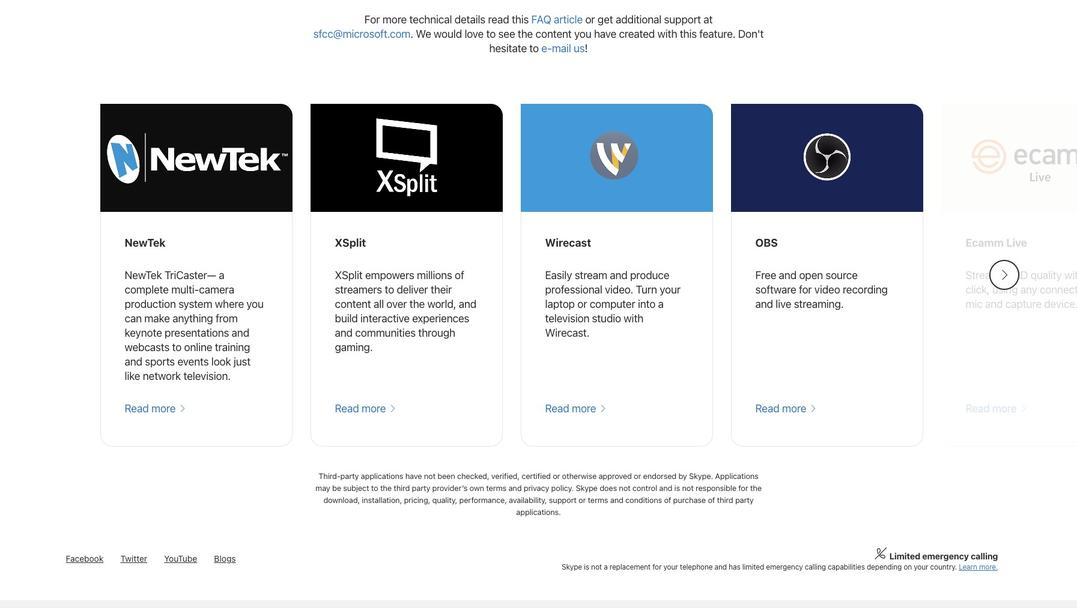 Task type: locate. For each thing, give the bounding box(es) containing it.
1 read from the left
[[125, 402, 149, 415]]

wirecast
[[545, 237, 591, 249]]

responsible
[[696, 483, 736, 493]]

with down into on the right of the page
[[624, 312, 643, 325]]

a right into on the right of the page
[[658, 298, 664, 311]]

calling up "more."
[[971, 551, 998, 562]]

newtek inside "newtek tricaster— a complete multi-camera production system where you can make anything from keynote presentations and webcasts to online training and sports events look just like network television."
[[125, 269, 162, 282]]

terms
[[486, 483, 506, 493], [588, 495, 608, 505]]

certified
[[522, 471, 551, 481]]

3 read from the left
[[545, 402, 569, 415]]

2 read more link from the left
[[335, 402, 396, 416]]

1 vertical spatial for
[[738, 483, 748, 493]]

a inside "newtek tricaster— a complete multi-camera production system where you can make anything from keynote presentations and webcasts to online training and sports events look just like network television."
[[219, 269, 224, 282]]

checked,
[[457, 471, 489, 481]]

1 xsplit from the top
[[335, 237, 366, 249]]

limited emergency calling skype is not a replacement for your telephone and has limited emergency calling capabilities depending on your country. learn more.
[[562, 551, 998, 572]]

main content
[[0, 0, 1077, 519]]

xsplit inside xsplit empowers millions of streamers to deliver their content all over the world, and build interactive experiences and communities through gaming.
[[335, 269, 363, 282]]

0 vertical spatial emergency
[[922, 551, 969, 562]]

1 horizontal spatial you
[[574, 28, 591, 40]]

0 vertical spatial is
[[674, 483, 680, 493]]

for
[[799, 283, 812, 296], [738, 483, 748, 493], [652, 563, 662, 572]]

e-mail us link
[[541, 42, 585, 55]]

not left replacement
[[591, 563, 602, 572]]

policy.
[[551, 483, 574, 493]]

the down 'applications'
[[380, 483, 392, 493]]

your inside easily stream and produce professional video. turn your laptop or computer into a television studio with wirecast.
[[660, 283, 680, 296]]

for inside free and open source software for video recording and live streaming.
[[799, 283, 812, 296]]

for inside limited emergency calling skype is not a replacement for your telephone and has limited emergency calling capabilities depending on your country. learn more.
[[652, 563, 662, 572]]

0 vertical spatial have
[[594, 28, 616, 40]]

with
[[657, 28, 677, 40], [624, 312, 643, 325]]

0 vertical spatial you
[[574, 28, 591, 40]]

1 horizontal spatial have
[[594, 28, 616, 40]]

the inside xsplit empowers millions of streamers to deliver their content all over the world, and build interactive experiences and communities through gaming.
[[410, 298, 425, 311]]

calling left capabilities at the right of the page
[[805, 563, 826, 572]]

produce
[[630, 269, 669, 282]]

0 vertical spatial support
[[664, 13, 701, 26]]

with right created on the right
[[657, 28, 677, 40]]

0 horizontal spatial for
[[652, 563, 662, 572]]

0 horizontal spatial with
[[624, 312, 643, 325]]

otherwise
[[562, 471, 597, 481]]

build
[[335, 312, 358, 325]]

emergency right limited
[[766, 563, 803, 572]]

not
[[424, 471, 435, 481], [619, 483, 630, 493], [682, 483, 694, 493], [591, 563, 602, 572]]

and up like
[[125, 356, 142, 368]]

2 read more from the left
[[335, 402, 388, 415]]

wirecast company logo image
[[521, 104, 713, 212]]

3 read more from the left
[[545, 402, 599, 415]]

1 vertical spatial third
[[717, 495, 733, 505]]

a inside limited emergency calling skype is not a replacement for your telephone and has limited emergency calling capabilities depending on your country. learn more.
[[604, 563, 608, 572]]

to
[[486, 28, 496, 40], [385, 283, 394, 296], [172, 341, 181, 354], [371, 483, 378, 493]]

2 horizontal spatial party
[[735, 495, 754, 505]]

to down the empowers
[[385, 283, 394, 296]]

telephone
[[680, 563, 713, 572]]

is down by
[[674, 483, 680, 493]]

world,
[[427, 298, 456, 311]]

is inside limited emergency calling skype is not a replacement for your telephone and has limited emergency calling capabilities depending on your country. learn more.
[[584, 563, 589, 572]]

0 vertical spatial party
[[340, 471, 359, 481]]

xsplit
[[335, 237, 366, 249], [335, 269, 363, 282]]

party up pricing,
[[412, 483, 430, 493]]

1 horizontal spatial support
[[664, 13, 701, 26]]

to left see
[[486, 28, 496, 40]]

0 vertical spatial calling
[[971, 551, 998, 562]]

1 vertical spatial this
[[680, 28, 697, 40]]

0 vertical spatial for
[[799, 283, 812, 296]]

1 horizontal spatial a
[[604, 563, 608, 572]]

your right turn
[[660, 283, 680, 296]]

sports
[[145, 356, 175, 368]]

1 horizontal spatial content
[[536, 28, 572, 40]]

0 vertical spatial xsplit
[[335, 237, 366, 249]]

1 horizontal spatial party
[[412, 483, 430, 493]]

read more for keynote
[[125, 402, 178, 415]]

system
[[178, 298, 212, 311]]

have up pricing,
[[405, 471, 422, 481]]

open
[[799, 269, 823, 282]]

content down 'faq article' 'link'
[[536, 28, 572, 40]]

party
[[340, 471, 359, 481], [412, 483, 430, 493], [735, 495, 754, 505]]

1 vertical spatial newtek
[[125, 269, 162, 282]]

2 read from the left
[[335, 402, 359, 415]]

2 horizontal spatial for
[[799, 283, 812, 296]]

pricing,
[[404, 495, 430, 505]]

party down applications at the right bottom of page
[[735, 495, 754, 505]]

0 horizontal spatial a
[[219, 269, 224, 282]]

0 horizontal spatial calling
[[805, 563, 826, 572]]

emergency
[[922, 551, 969, 562], [766, 563, 803, 572]]

1 read more from the left
[[125, 402, 178, 415]]

and down software
[[755, 298, 773, 311]]

1 vertical spatial terms
[[588, 495, 608, 505]]

xsplit company logo image
[[310, 104, 502, 212]]

2 horizontal spatial a
[[658, 298, 664, 311]]

1 horizontal spatial emergency
[[922, 551, 969, 562]]

of left purchase
[[664, 495, 671, 505]]

1 vertical spatial party
[[412, 483, 430, 493]]

1 read more link from the left
[[125, 402, 186, 416]]

skype left replacement
[[562, 563, 582, 572]]

complete
[[125, 283, 169, 296]]

2 vertical spatial a
[[604, 563, 608, 572]]

we
[[416, 28, 431, 40]]

1 vertical spatial skype
[[562, 563, 582, 572]]

read more link for build
[[335, 402, 396, 416]]

third-
[[319, 471, 340, 481]]

a left replacement
[[604, 563, 608, 572]]

0 horizontal spatial third
[[394, 483, 410, 493]]

availability,
[[509, 495, 547, 505]]

4 read from the left
[[755, 402, 779, 415]]

and up software
[[779, 269, 797, 282]]

0 horizontal spatial party
[[340, 471, 359, 481]]

content
[[536, 28, 572, 40], [335, 298, 371, 311]]

video
[[814, 283, 840, 296]]

anything
[[172, 312, 213, 325]]

third up pricing,
[[394, 483, 410, 493]]

provider's
[[432, 483, 467, 493]]

training
[[215, 341, 250, 354]]

emergency up 'country.'
[[922, 551, 969, 562]]

2 newtek from the top
[[125, 269, 162, 282]]

0 horizontal spatial emergency
[[766, 563, 803, 572]]

0 vertical spatial third
[[394, 483, 410, 493]]

of right the millions
[[455, 269, 464, 282]]

camera
[[199, 283, 234, 296]]

from
[[216, 312, 238, 325]]

content down streamers
[[335, 298, 371, 311]]

read more for studio
[[545, 402, 599, 415]]

twitter
[[120, 554, 147, 564]]

newtek for newtek
[[125, 237, 166, 249]]

0 vertical spatial newtek
[[125, 237, 166, 249]]

turn
[[636, 283, 657, 296]]

or left get
[[585, 13, 595, 26]]

for down applications at the right bottom of page
[[738, 483, 748, 493]]

0 vertical spatial content
[[536, 28, 572, 40]]

endorsed
[[643, 471, 676, 481]]

and
[[610, 269, 628, 282], [779, 269, 797, 282], [459, 298, 476, 311], [755, 298, 773, 311], [232, 327, 249, 339], [335, 327, 353, 339], [125, 356, 142, 368], [508, 483, 522, 493], [659, 483, 672, 493], [610, 495, 623, 505], [715, 563, 727, 572]]

1 vertical spatial content
[[335, 298, 371, 311]]

to up the installation,
[[371, 483, 378, 493]]

replacement
[[610, 563, 651, 572]]

e-
[[541, 42, 552, 55]]

hesitate to
[[489, 42, 539, 55]]

does
[[600, 483, 617, 493]]

this
[[512, 13, 529, 26], [680, 28, 697, 40]]

or down professional
[[577, 298, 587, 311]]

video.
[[605, 283, 633, 296]]

has
[[729, 563, 740, 572]]

and left has
[[715, 563, 727, 572]]

0 horizontal spatial of
[[455, 269, 464, 282]]

have inside third-party applications have not been checked, verified, certified or otherwise approved or endorsed by skype. applications may be subject to the third party provider's own terms and privacy policy. skype does not control and is not responsible for the download, installation, pricing, quality, performance, availability, support or terms and conditions of purchase of third party applications.
[[405, 471, 422, 481]]

source
[[826, 269, 858, 282]]

the up hesitate to
[[518, 28, 533, 40]]

twitter link
[[120, 554, 147, 564]]

tricaster—
[[165, 269, 216, 282]]

0 vertical spatial skype
[[576, 483, 598, 493]]

xsplit for xsplit empowers millions of streamers to deliver their content all over the world, and build interactive experiences and communities through gaming.
[[335, 269, 363, 282]]

party up 'subject'
[[340, 471, 359, 481]]

terms down the 'verified,'
[[486, 483, 506, 493]]

you right where
[[246, 298, 264, 311]]

and up training
[[232, 327, 249, 339]]

limited
[[889, 551, 920, 562]]

read for xsplit empowers millions of streamers to deliver their content all over the world, and build interactive experiences and communities through gaming.
[[335, 402, 359, 415]]

0 vertical spatial terms
[[486, 483, 506, 493]]

2 xsplit from the top
[[335, 269, 363, 282]]

support left the at at the top
[[664, 13, 701, 26]]

and right world, at left
[[459, 298, 476, 311]]

their
[[431, 283, 452, 296]]

skype.
[[689, 471, 713, 481]]

just
[[234, 356, 251, 368]]

network
[[143, 370, 181, 383]]

0 vertical spatial with
[[657, 28, 677, 40]]

you up !
[[574, 28, 591, 40]]

third down responsible
[[717, 495, 733, 505]]

live
[[776, 298, 791, 311]]

1 vertical spatial is
[[584, 563, 589, 572]]

feature.
[[699, 28, 735, 40]]

1 horizontal spatial terms
[[588, 495, 608, 505]]

over
[[386, 298, 407, 311]]

1 horizontal spatial with
[[657, 28, 677, 40]]

and up video. at right top
[[610, 269, 628, 282]]

and inside easily stream and produce professional video. turn your laptop or computer into a television studio with wirecast.
[[610, 269, 628, 282]]

interactive
[[360, 312, 410, 325]]

get
[[598, 13, 613, 26]]

2 vertical spatial for
[[652, 563, 662, 572]]

of down responsible
[[708, 495, 715, 505]]

experiences
[[412, 312, 469, 325]]

or inside easily stream and produce professional video. turn your laptop or computer into a television studio with wirecast.
[[577, 298, 587, 311]]

xsplit for xsplit
[[335, 237, 366, 249]]

newtek company logo image
[[100, 104, 292, 212]]

is
[[674, 483, 680, 493], [584, 563, 589, 572]]

events
[[177, 356, 209, 368]]

1 horizontal spatial third
[[717, 495, 733, 505]]

1 vertical spatial a
[[658, 298, 664, 311]]

learn
[[959, 563, 977, 572]]

1 horizontal spatial for
[[738, 483, 748, 493]]

0 horizontal spatial have
[[405, 471, 422, 481]]

more for easily stream and produce professional video. turn your laptop or computer into a television studio with wirecast.
[[572, 402, 596, 415]]

more.
[[979, 563, 998, 572]]

1 vertical spatial have
[[405, 471, 422, 481]]

2 vertical spatial party
[[735, 495, 754, 505]]

depending
[[867, 563, 902, 572]]

0 horizontal spatial content
[[335, 298, 371, 311]]

not up purchase
[[682, 483, 694, 493]]

streamers
[[335, 283, 382, 296]]

this up see
[[512, 13, 529, 26]]

0 horizontal spatial this
[[512, 13, 529, 26]]

1 vertical spatial you
[[246, 298, 264, 311]]

television.
[[184, 370, 231, 383]]

1 horizontal spatial is
[[674, 483, 680, 493]]

blogs link
[[214, 554, 236, 564]]

3 read more link from the left
[[545, 402, 606, 416]]

terms down does
[[588, 495, 608, 505]]

to inside "newtek tricaster— a complete multi-camera production system where you can make anything from keynote presentations and webcasts to online training and sports events look just like network television."
[[172, 341, 181, 354]]

for right replacement
[[652, 563, 662, 572]]

1 vertical spatial support
[[549, 495, 576, 505]]

have down get
[[594, 28, 616, 40]]

0 horizontal spatial support
[[549, 495, 576, 505]]

0 horizontal spatial is
[[584, 563, 589, 572]]

or inside for more technical details read this faq article or get additional support at sfcc@microsoft.com . we would love to see the content you have created with this feature. don't hesitate to
[[585, 13, 595, 26]]

newtek
[[125, 237, 166, 249], [125, 269, 162, 282]]

facebook link
[[66, 554, 103, 564]]

with inside easily stream and produce professional video. turn your laptop or computer into a television studio with wirecast.
[[624, 312, 643, 325]]

1 vertical spatial xsplit
[[335, 269, 363, 282]]

the down deliver
[[410, 298, 425, 311]]

subject
[[343, 483, 369, 493]]

this left feature.
[[680, 28, 697, 40]]

0 horizontal spatial you
[[246, 298, 264, 311]]

read more link
[[125, 402, 186, 416], [335, 402, 396, 416], [545, 402, 606, 416], [755, 402, 817, 416]]

1 vertical spatial with
[[624, 312, 643, 325]]

to left online
[[172, 341, 181, 354]]

support inside third-party applications have not been checked, verified, certified or otherwise approved or endorsed by skype. applications may be subject to the third party provider's own terms and privacy policy. skype does not control and is not responsible for the download, installation, pricing, quality, performance, availability, support or terms and conditions of purchase of third party applications.
[[549, 495, 576, 505]]

of inside xsplit empowers millions of streamers to deliver their content all over the world, and build interactive experiences and communities through gaming.
[[455, 269, 464, 282]]

is left replacement
[[584, 563, 589, 572]]

1 newtek from the top
[[125, 237, 166, 249]]

of
[[455, 269, 464, 282], [664, 495, 671, 505], [708, 495, 715, 505]]

content inside xsplit empowers millions of streamers to deliver their content all over the world, and build interactive experiences and communities through gaming.
[[335, 298, 371, 311]]

for down open at top
[[799, 283, 812, 296]]

0 vertical spatial a
[[219, 269, 224, 282]]

a up camera
[[219, 269, 224, 282]]

studio
[[592, 312, 621, 325]]

support inside for more technical details read this faq article or get additional support at sfcc@microsoft.com . we would love to see the content you have created with this feature. don't hesitate to
[[664, 13, 701, 26]]

skype down 'otherwise'
[[576, 483, 598, 493]]

1 horizontal spatial of
[[664, 495, 671, 505]]

support down policy.
[[549, 495, 576, 505]]

on
[[904, 563, 912, 572]]

faq article link
[[531, 13, 583, 26]]



Task type: describe. For each thing, give the bounding box(es) containing it.
1 vertical spatial calling
[[805, 563, 826, 572]]

faq
[[531, 13, 551, 26]]

stream
[[575, 269, 607, 282]]

computer
[[590, 298, 635, 311]]

and down build
[[335, 327, 353, 339]]

empowers
[[365, 269, 414, 282]]

!
[[585, 42, 588, 55]]

skype inside limited emergency calling skype is not a replacement for your telephone and has limited emergency calling capabilities depending on your country. learn more.
[[562, 563, 582, 572]]

for
[[364, 13, 380, 26]]

and down 'endorsed'
[[659, 483, 672, 493]]

4 read more from the left
[[755, 402, 809, 415]]

to inside for more technical details read this faq article or get additional support at sfcc@microsoft.com . we would love to see the content you have created with this feature. don't hesitate to
[[486, 28, 496, 40]]

e-mail us !
[[541, 42, 588, 55]]

read for easily stream and produce professional video. turn your laptop or computer into a television studio with wirecast.
[[545, 402, 569, 415]]

more for xsplit empowers millions of streamers to deliver their content all over the world, and build interactive experiences and communities through gaming.
[[362, 402, 386, 415]]

article
[[554, 13, 583, 26]]

your right on
[[914, 563, 928, 572]]

purchase
[[673, 495, 706, 505]]

verified,
[[491, 471, 520, 481]]

4 read more link from the left
[[755, 402, 817, 416]]

online
[[184, 341, 212, 354]]

your left telephone
[[663, 563, 678, 572]]

to inside third-party applications have not been checked, verified, certified or otherwise approved or endorsed by skype. applications may be subject to the third party provider's own terms and privacy policy. skype does not control and is not responsible for the download, installation, pricing, quality, performance, availability, support or terms and conditions of purchase of third party applications.
[[371, 483, 378, 493]]

look
[[211, 356, 231, 368]]

millions
[[417, 269, 452, 282]]

read
[[488, 13, 509, 26]]

webcasts
[[125, 341, 169, 354]]

into
[[638, 298, 655, 311]]

deliver
[[397, 283, 428, 296]]

multi-
[[171, 283, 199, 296]]

love
[[465, 28, 484, 40]]

sfcc@microsoft.com link
[[313, 28, 410, 40]]

recording
[[843, 283, 888, 296]]

read for free and open source software for video recording and live streaming.
[[755, 402, 779, 415]]

applications.
[[516, 507, 561, 517]]

xsplit empowers millions of streamers to deliver their content all over the world, and build interactive experiences and communities through gaming.
[[335, 269, 476, 354]]

the inside for more technical details read this faq article or get additional support at sfcc@microsoft.com . we would love to see the content you have created with this feature. don't hesitate to
[[518, 28, 533, 40]]

blogs
[[214, 554, 236, 564]]

all
[[374, 298, 384, 311]]

and inside limited emergency calling skype is not a replacement for your telephone and has limited emergency calling capabilities depending on your country. learn more.
[[715, 563, 727, 572]]

not down approved
[[619, 483, 630, 493]]

by
[[678, 471, 687, 481]]

to inside xsplit empowers millions of streamers to deliver their content all over the world, and build interactive experiences and communities through gaming.
[[385, 283, 394, 296]]

privacy
[[524, 483, 549, 493]]

have inside for more technical details read this faq article or get additional support at sfcc@microsoft.com . we would love to see the content you have created with this feature. don't hesitate to
[[594, 28, 616, 40]]

read more link for studio
[[545, 402, 606, 416]]

not left 'been'
[[424, 471, 435, 481]]

wirecast.
[[545, 327, 589, 339]]

been
[[437, 471, 455, 481]]

with inside for more technical details read this faq article or get additional support at sfcc@microsoft.com . we would love to see the content you have created with this feature. don't hesitate to
[[657, 28, 677, 40]]

for inside third-party applications have not been checked, verified, certified or otherwise approved or endorsed by skype. applications may be subject to the third party provider's own terms and privacy policy. skype does not control and is not responsible for the download, installation, pricing, quality, performance, availability, support or terms and conditions of purchase of third party applications.
[[738, 483, 748, 493]]

capabilities
[[828, 563, 865, 572]]

download,
[[323, 495, 360, 505]]

not inside limited emergency calling skype is not a replacement for your telephone and has limited emergency calling capabilities depending on your country. learn more.
[[591, 563, 602, 572]]

the down applications at the right bottom of page
[[750, 483, 762, 493]]

applications
[[715, 471, 758, 481]]

through
[[418, 327, 455, 339]]

youtube link
[[164, 554, 197, 564]]

0 vertical spatial this
[[512, 13, 529, 26]]

a inside easily stream and produce professional video. turn your laptop or computer into a television studio with wirecast.
[[658, 298, 664, 311]]

make
[[144, 312, 170, 325]]

1 horizontal spatial calling
[[971, 551, 998, 562]]

presentations
[[165, 327, 229, 339]]

content inside for more technical details read this faq article or get additional support at sfcc@microsoft.com . we would love to see the content you have created with this feature. don't hesitate to
[[536, 28, 572, 40]]

or down 'otherwise'
[[579, 495, 586, 505]]

newtek tricaster— a complete multi-camera production system where you can make anything from keynote presentations and webcasts to online training and sports events look just like network television.
[[125, 269, 264, 383]]

.
[[410, 28, 413, 40]]

professional
[[545, 283, 602, 296]]

learn more. link
[[959, 563, 998, 572]]

and down the 'verified,'
[[508, 483, 522, 493]]

quality,
[[432, 495, 457, 505]]

facebook
[[66, 554, 103, 564]]

newtek for newtek tricaster— a complete multi-camera production system where you can make anything from keynote presentations and webcasts to online training and sports events look just like network television.
[[125, 269, 162, 282]]

technical
[[409, 13, 452, 26]]

at
[[704, 13, 713, 26]]

control
[[632, 483, 657, 493]]

keynote
[[125, 327, 162, 339]]

obs company logo image
[[731, 104, 923, 212]]

read more for build
[[335, 402, 388, 415]]

mail us
[[552, 42, 585, 55]]

would
[[434, 28, 462, 40]]

more for free and open source software for video recording and live streaming.
[[782, 402, 806, 415]]

streaming.
[[794, 298, 844, 311]]

production
[[125, 298, 176, 311]]

communities
[[355, 327, 416, 339]]

performance,
[[459, 495, 507, 505]]

obs
[[755, 237, 778, 249]]

main content containing for more technical details read this faq article or get additional support at sfcc@microsoft.com . we would love to see the content you have created with this feature. don't hesitate to
[[0, 0, 1077, 519]]

or up policy.
[[553, 471, 560, 481]]

gaming.
[[335, 341, 373, 354]]

additional
[[616, 13, 661, 26]]

and down does
[[610, 495, 623, 505]]

details
[[454, 13, 485, 26]]

can
[[125, 312, 142, 325]]

created
[[619, 28, 655, 40]]

read more link for keynote
[[125, 402, 186, 416]]

more inside for more technical details read this faq article or get additional support at sfcc@microsoft.com . we would love to see the content you have created with this feature. don't hesitate to
[[383, 13, 407, 26]]

skype inside third-party applications have not been checked, verified, certified or otherwise approved or endorsed by skype. applications may be subject to the third party provider's own terms and privacy policy. skype does not control and is not responsible for the download, installation, pricing, quality, performance, availability, support or terms and conditions of purchase of third party applications.
[[576, 483, 598, 493]]

installation,
[[362, 495, 402, 505]]

read for newtek tricaster— a complete multi-camera production system where you can make anything from keynote presentations and webcasts to online training and sports events look just like network television.
[[125, 402, 149, 415]]

more for newtek tricaster— a complete multi-camera production system where you can make anything from keynote presentations and webcasts to online training and sports events look just like network television.
[[151, 402, 176, 415]]

0 horizontal spatial terms
[[486, 483, 506, 493]]

where
[[215, 298, 244, 311]]

you inside "newtek tricaster— a complete multi-camera production system where you can make anything from keynote presentations and webcasts to online training and sports events look just like network television."
[[246, 298, 264, 311]]

free
[[755, 269, 776, 282]]

2 horizontal spatial of
[[708, 495, 715, 505]]

laptop
[[545, 298, 575, 311]]

conditions
[[625, 495, 662, 505]]

country.
[[930, 563, 957, 572]]

or up control
[[634, 471, 641, 481]]

1 horizontal spatial this
[[680, 28, 697, 40]]

easily stream and produce professional video. turn your laptop or computer into a television studio with wirecast.
[[545, 269, 680, 339]]

is inside third-party applications have not been checked, verified, certified or otherwise approved or endorsed by skype. applications may be subject to the third party provider's own terms and privacy policy. skype does not control and is not responsible for the download, installation, pricing, quality, performance, availability, support or terms and conditions of purchase of third party applications.
[[674, 483, 680, 493]]

software
[[755, 283, 796, 296]]

youtube
[[164, 554, 197, 564]]

1 vertical spatial emergency
[[766, 563, 803, 572]]

for more technical details read this faq article or get additional support at sfcc@microsoft.com . we would love to see the content you have created with this feature. don't hesitate to
[[313, 13, 764, 55]]

you inside for more technical details read this faq article or get additional support at sfcc@microsoft.com . we would love to see the content you have created with this feature. don't hesitate to
[[574, 28, 591, 40]]



Task type: vqa. For each thing, say whether or not it's contained in the screenshot.
download,
yes



